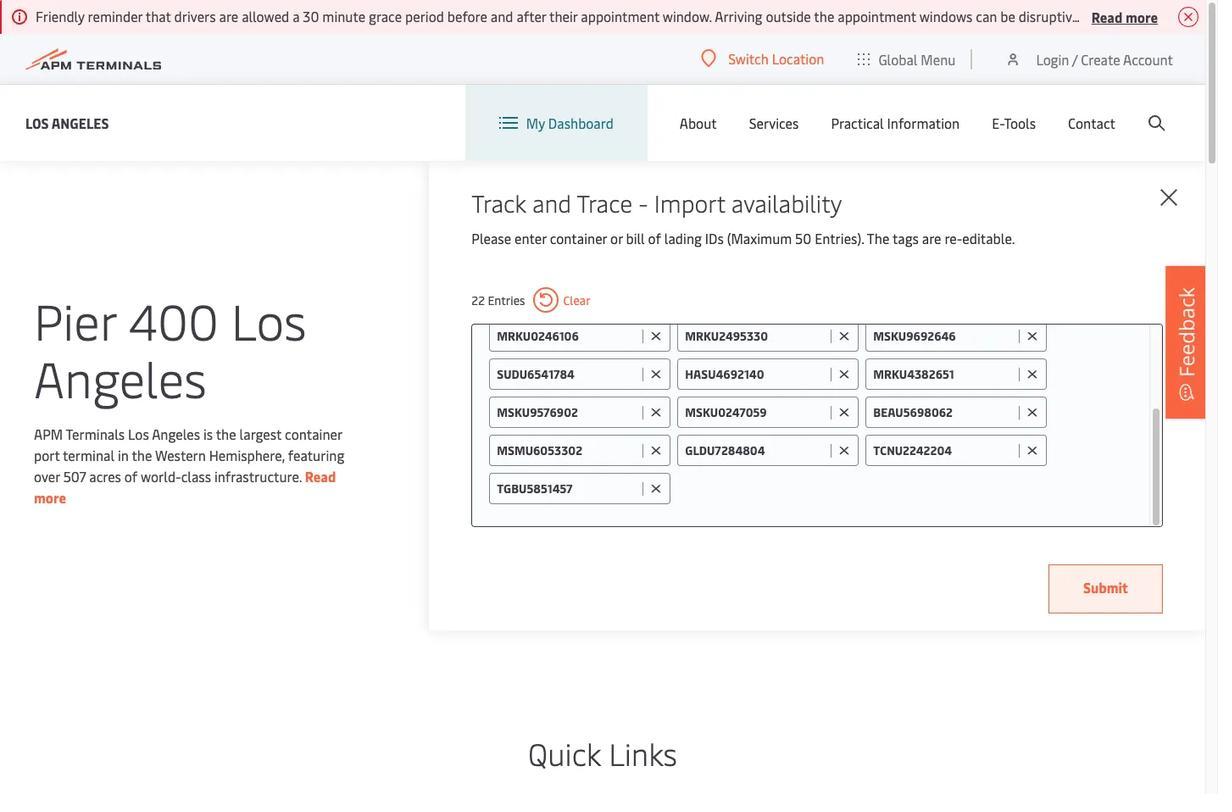 Task type: vqa. For each thing, say whether or not it's contained in the screenshot.
the record
no



Task type: locate. For each thing, give the bounding box(es) containing it.
0 vertical spatial the
[[216, 425, 236, 443]]

0 vertical spatial of
[[648, 229, 661, 248]]

class
[[181, 467, 211, 486]]

0 horizontal spatial read more
[[34, 467, 336, 507]]

more down over in the bottom left of the page
[[34, 488, 66, 507]]

login / create account
[[1037, 50, 1174, 68]]

0 horizontal spatial the
[[132, 446, 152, 465]]

my dashboard button
[[499, 85, 614, 161]]

entries).
[[815, 229, 864, 248]]

e-tools button
[[992, 85, 1036, 161]]

Entered ID text field
[[685, 328, 827, 344], [874, 328, 1015, 344], [497, 404, 639, 421], [685, 404, 827, 421], [497, 443, 639, 459]]

read inside read more button
[[1092, 7, 1123, 26]]

0 vertical spatial more
[[1126, 7, 1158, 26]]

of
[[648, 229, 661, 248], [125, 467, 138, 486]]

bill
[[626, 229, 645, 248]]

Type or paste your IDs here text field
[[678, 473, 1133, 504]]

the right in
[[132, 446, 152, 465]]

2 vertical spatial los
[[128, 425, 149, 443]]

the
[[867, 229, 890, 248]]

1 horizontal spatial los
[[128, 425, 149, 443]]

practical
[[831, 114, 884, 132]]

port
[[34, 446, 60, 465]]

1 vertical spatial read
[[305, 467, 336, 486]]

my dashboard
[[526, 114, 614, 132]]

of right bill
[[648, 229, 661, 248]]

about button
[[680, 85, 717, 161]]

1 vertical spatial the
[[132, 446, 152, 465]]

acres
[[89, 467, 121, 486]]

1 horizontal spatial read more
[[1092, 7, 1158, 26]]

1 vertical spatial angeles
[[34, 344, 207, 411]]

0 horizontal spatial container
[[285, 425, 342, 443]]

close alert image
[[1179, 7, 1199, 27]]

1 horizontal spatial read
[[1092, 7, 1123, 26]]

import
[[654, 187, 726, 219]]

read
[[1092, 7, 1123, 26], [305, 467, 336, 486]]

0 vertical spatial container
[[550, 229, 607, 248]]

switch location button
[[701, 49, 825, 68]]

apm terminals los angeles is the largest container port terminal in the western hemisphere, featuring over 507 acres of world-class infrastructure.
[[34, 425, 345, 486]]

entries
[[488, 292, 525, 308]]

global menu button
[[841, 33, 973, 84]]

global
[[879, 50, 918, 68]]

e-tools
[[992, 114, 1036, 132]]

1 vertical spatial read more
[[34, 467, 336, 507]]

0 horizontal spatial more
[[34, 488, 66, 507]]

-
[[639, 187, 648, 219]]

Entered ID text field
[[497, 328, 639, 344], [497, 366, 639, 382], [685, 366, 827, 382], [874, 366, 1015, 382], [874, 404, 1015, 421], [685, 443, 827, 459], [874, 443, 1015, 459], [497, 481, 639, 497]]

global menu
[[879, 50, 956, 68]]

read more down western
[[34, 467, 336, 507]]

0 vertical spatial read
[[1092, 7, 1123, 26]]

practical information button
[[831, 85, 960, 161]]

22
[[472, 292, 485, 308]]

400
[[129, 287, 219, 354]]

hemisphere,
[[209, 446, 285, 465]]

of down in
[[125, 467, 138, 486]]

editable.
[[963, 229, 1015, 248]]

read more button
[[1092, 6, 1158, 27]]

los angeles
[[25, 113, 109, 132]]

or
[[611, 229, 623, 248]]

1 horizontal spatial of
[[648, 229, 661, 248]]

0 vertical spatial read more
[[1092, 7, 1158, 26]]

the
[[216, 425, 236, 443], [132, 446, 152, 465]]

1 horizontal spatial the
[[216, 425, 236, 443]]

feedback
[[1173, 287, 1201, 377]]

more
[[1126, 7, 1158, 26], [34, 488, 66, 507]]

infrastructure.
[[214, 467, 302, 486]]

los for pier 400 los angeles
[[231, 287, 307, 354]]

0 horizontal spatial of
[[125, 467, 138, 486]]

more up account
[[1126, 7, 1158, 26]]

angeles inside pier 400 los angeles
[[34, 344, 207, 411]]

read down featuring
[[305, 467, 336, 486]]

0 horizontal spatial read
[[305, 467, 336, 486]]

pier 400 los angeles
[[34, 287, 307, 411]]

clear button
[[534, 287, 591, 313]]

read more
[[1092, 7, 1158, 26], [34, 467, 336, 507]]

links
[[609, 733, 677, 774]]

read for read more button
[[1092, 7, 1123, 26]]

angeles for 400
[[34, 344, 207, 411]]

read more for read more button
[[1092, 7, 1158, 26]]

and
[[532, 187, 572, 219]]

pier
[[34, 287, 116, 354]]

terminal
[[63, 446, 115, 465]]

enter
[[515, 229, 547, 248]]

1 vertical spatial more
[[34, 488, 66, 507]]

read up login / create account
[[1092, 7, 1123, 26]]

1 vertical spatial of
[[125, 467, 138, 486]]

over
[[34, 467, 60, 486]]

the right is on the left bottom of the page
[[216, 425, 236, 443]]

more inside read more button
[[1126, 7, 1158, 26]]

angeles
[[51, 113, 109, 132], [34, 344, 207, 411], [152, 425, 200, 443]]

0 vertical spatial angeles
[[51, 113, 109, 132]]

read more up login / create account
[[1092, 7, 1158, 26]]

los inside apm terminals los angeles is the largest container port terminal in the western hemisphere, featuring over 507 acres of world-class infrastructure.
[[128, 425, 149, 443]]

angeles inside apm terminals los angeles is the largest container port terminal in the western hemisphere, featuring over 507 acres of world-class infrastructure.
[[152, 425, 200, 443]]

los angeles link
[[25, 112, 109, 134]]

trace
[[577, 187, 633, 219]]

container left "or"
[[550, 229, 607, 248]]

2 horizontal spatial los
[[231, 287, 307, 354]]

container
[[550, 229, 607, 248], [285, 425, 342, 443]]

los
[[25, 113, 49, 132], [231, 287, 307, 354], [128, 425, 149, 443]]

1 vertical spatial los
[[231, 287, 307, 354]]

are
[[922, 229, 942, 248]]

more inside the read more link
[[34, 488, 66, 507]]

1 vertical spatial container
[[285, 425, 342, 443]]

2 vertical spatial angeles
[[152, 425, 200, 443]]

los inside pier 400 los angeles
[[231, 287, 307, 354]]

1 horizontal spatial more
[[1126, 7, 1158, 26]]

0 vertical spatial los
[[25, 113, 49, 132]]

submit
[[1084, 578, 1129, 597]]

container up featuring
[[285, 425, 342, 443]]



Task type: describe. For each thing, give the bounding box(es) containing it.
create
[[1081, 50, 1121, 68]]

of inside apm terminals los angeles is the largest container port terminal in the western hemisphere, featuring over 507 acres of world-class infrastructure.
[[125, 467, 138, 486]]

la secondary image
[[41, 432, 338, 686]]

track and trace - import availability
[[472, 187, 842, 219]]

availability
[[732, 187, 842, 219]]

featuring
[[288, 446, 345, 465]]

/
[[1072, 50, 1078, 68]]

tags
[[893, 229, 919, 248]]

contact
[[1068, 114, 1116, 132]]

world-
[[141, 467, 181, 486]]

50
[[795, 229, 812, 248]]

apm
[[34, 425, 63, 443]]

los for apm terminals los angeles is the largest container port terminal in the western hemisphere, featuring over 507 acres of world-class infrastructure.
[[128, 425, 149, 443]]

western
[[155, 446, 206, 465]]

in
[[118, 446, 129, 465]]

more for the read more link at left bottom
[[34, 488, 66, 507]]

services
[[749, 114, 799, 132]]

0 horizontal spatial los
[[25, 113, 49, 132]]

read more for the read more link at left bottom
[[34, 467, 336, 507]]

contact button
[[1068, 85, 1116, 161]]

e-
[[992, 114, 1004, 132]]

please enter container or bill of lading ids (maximum 50 entries). the tags are re-editable.
[[472, 229, 1015, 248]]

track
[[472, 187, 526, 219]]

switch
[[729, 49, 769, 68]]

menu
[[921, 50, 956, 68]]

tools
[[1004, 114, 1036, 132]]

ids
[[705, 229, 724, 248]]

practical information
[[831, 114, 960, 132]]

quick links
[[528, 733, 677, 774]]

507
[[63, 467, 86, 486]]

my
[[526, 114, 545, 132]]

read for the read more link at left bottom
[[305, 467, 336, 486]]

22 entries
[[472, 292, 525, 308]]

re-
[[945, 229, 963, 248]]

quick
[[528, 733, 601, 774]]

largest
[[240, 425, 282, 443]]

is
[[203, 425, 213, 443]]

clear
[[563, 292, 591, 308]]

account
[[1124, 50, 1174, 68]]

container inside apm terminals los angeles is the largest container port terminal in the western hemisphere, featuring over 507 acres of world-class infrastructure.
[[285, 425, 342, 443]]

dashboard
[[548, 114, 614, 132]]

information
[[887, 114, 960, 132]]

feedback button
[[1166, 266, 1208, 418]]

more for read more button
[[1126, 7, 1158, 26]]

services button
[[749, 85, 799, 161]]

login
[[1037, 50, 1070, 68]]

(maximum
[[727, 229, 792, 248]]

location
[[772, 49, 825, 68]]

about
[[680, 114, 717, 132]]

lading
[[665, 229, 702, 248]]

1 horizontal spatial container
[[550, 229, 607, 248]]

read more link
[[34, 467, 336, 507]]

please
[[472, 229, 511, 248]]

submit button
[[1049, 565, 1163, 614]]

angeles for terminals
[[152, 425, 200, 443]]

switch location
[[729, 49, 825, 68]]

login / create account link
[[1005, 34, 1174, 84]]

terminals
[[66, 425, 125, 443]]



